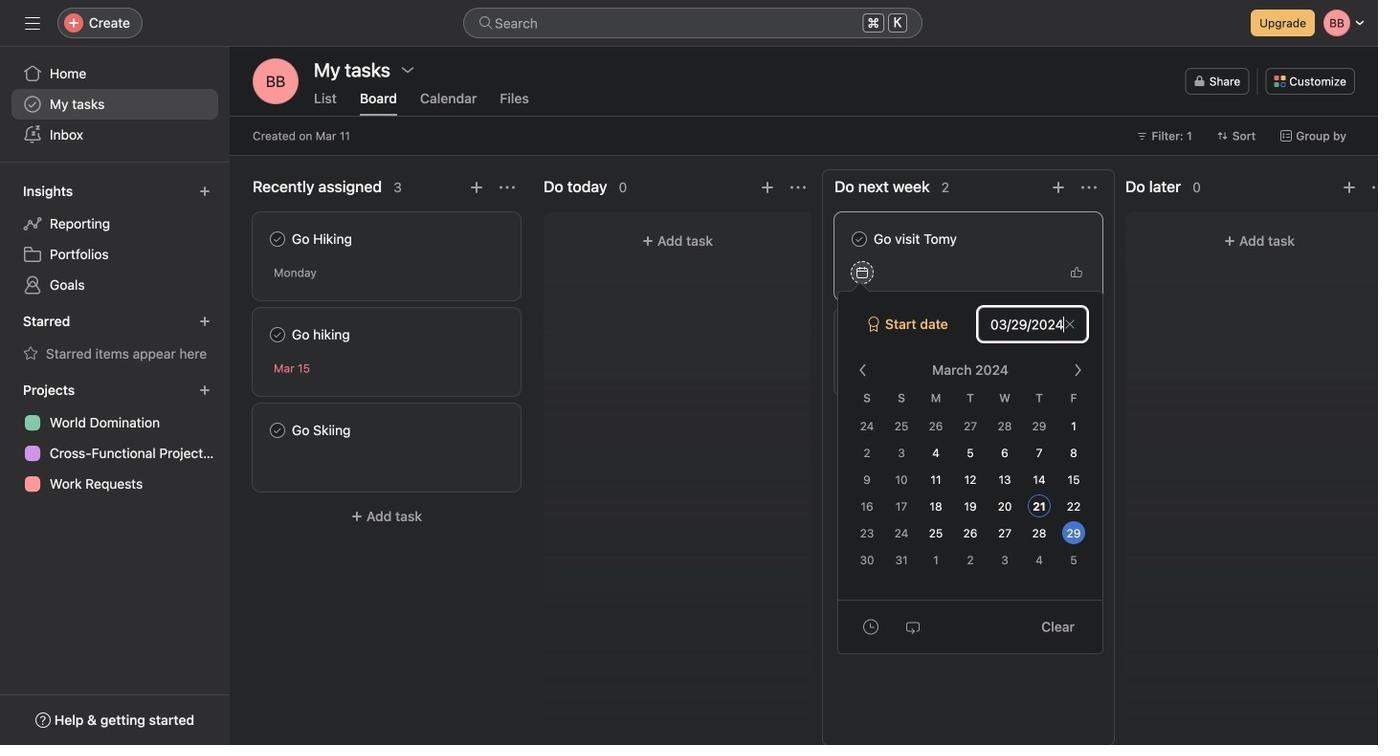 Task type: vqa. For each thing, say whether or not it's contained in the screenshot.
My first portfolio
no



Task type: describe. For each thing, give the bounding box(es) containing it.
previous month image
[[856, 363, 871, 378]]

2 add task image from the left
[[1342, 180, 1358, 195]]

mark complete image for the topmost mark complete option
[[266, 228, 289, 251]]

set to repeat image
[[906, 620, 921, 635]]

0 vertical spatial mark complete checkbox
[[266, 228, 289, 251]]

mark complete image for the middle mark complete option
[[848, 324, 871, 347]]

mark complete image for the left mark complete checkbox
[[266, 324, 289, 347]]

more section actions image for first add task icon from the left
[[791, 180, 806, 195]]

add time image
[[864, 620, 879, 635]]

2 add task image from the left
[[1051, 180, 1067, 195]]

new insights image
[[199, 186, 211, 197]]

mark complete image
[[266, 419, 289, 442]]

more section actions image for first add task image from the right
[[1373, 180, 1379, 195]]

0 vertical spatial mark complete checkbox
[[848, 228, 871, 251]]

hide sidebar image
[[25, 15, 40, 31]]

insights element
[[0, 174, 230, 304]]

show options image
[[400, 62, 415, 78]]

1 add task image from the left
[[760, 180, 776, 195]]

next month image
[[1070, 363, 1086, 378]]



Task type: locate. For each thing, give the bounding box(es) containing it.
0 horizontal spatial add task image
[[469, 180, 484, 195]]

Due date text field
[[979, 307, 1088, 342]]

1 more section actions image from the left
[[500, 180, 515, 195]]

1 vertical spatial mark complete checkbox
[[266, 324, 289, 347]]

starred element
[[0, 304, 230, 373]]

more section actions image for 1st add task image
[[500, 180, 515, 195]]

Mark complete checkbox
[[266, 228, 289, 251], [848, 324, 871, 347], [266, 419, 289, 442]]

0 horizontal spatial mark complete checkbox
[[266, 324, 289, 347]]

clear due date image
[[1065, 319, 1076, 330]]

0 horizontal spatial more section actions image
[[500, 180, 515, 195]]

1 horizontal spatial mark complete checkbox
[[848, 228, 871, 251]]

1 horizontal spatial more section actions image
[[791, 180, 806, 195]]

mark complete image
[[266, 228, 289, 251], [848, 228, 871, 251], [266, 324, 289, 347], [848, 324, 871, 347]]

add task image
[[469, 180, 484, 195], [1342, 180, 1358, 195]]

2 vertical spatial mark complete checkbox
[[266, 419, 289, 442]]

more section actions image
[[500, 180, 515, 195], [791, 180, 806, 195], [1373, 180, 1379, 195]]

0 horizontal spatial add task image
[[760, 180, 776, 195]]

0 likes. click to like this task image
[[1071, 267, 1083, 279]]

Mark complete checkbox
[[848, 228, 871, 251], [266, 324, 289, 347]]

new project or portfolio image
[[199, 385, 211, 396]]

global element
[[0, 47, 230, 162]]

1 horizontal spatial add task image
[[1051, 180, 1067, 195]]

2 horizontal spatial more section actions image
[[1373, 180, 1379, 195]]

2 more section actions image from the left
[[791, 180, 806, 195]]

1 add task image from the left
[[469, 180, 484, 195]]

None field
[[463, 8, 923, 38]]

1 horizontal spatial add task image
[[1342, 180, 1358, 195]]

mark complete image for mark complete checkbox to the top
[[848, 228, 871, 251]]

add items to starred image
[[199, 316, 211, 327]]

projects element
[[0, 373, 230, 504]]

3 more section actions image from the left
[[1373, 180, 1379, 195]]

more section actions image
[[1082, 180, 1097, 195]]

add task image
[[760, 180, 776, 195], [1051, 180, 1067, 195]]

view profile settings image
[[253, 58, 299, 104]]

1 vertical spatial mark complete checkbox
[[848, 324, 871, 347]]

Search tasks, projects, and more text field
[[463, 8, 923, 38]]



